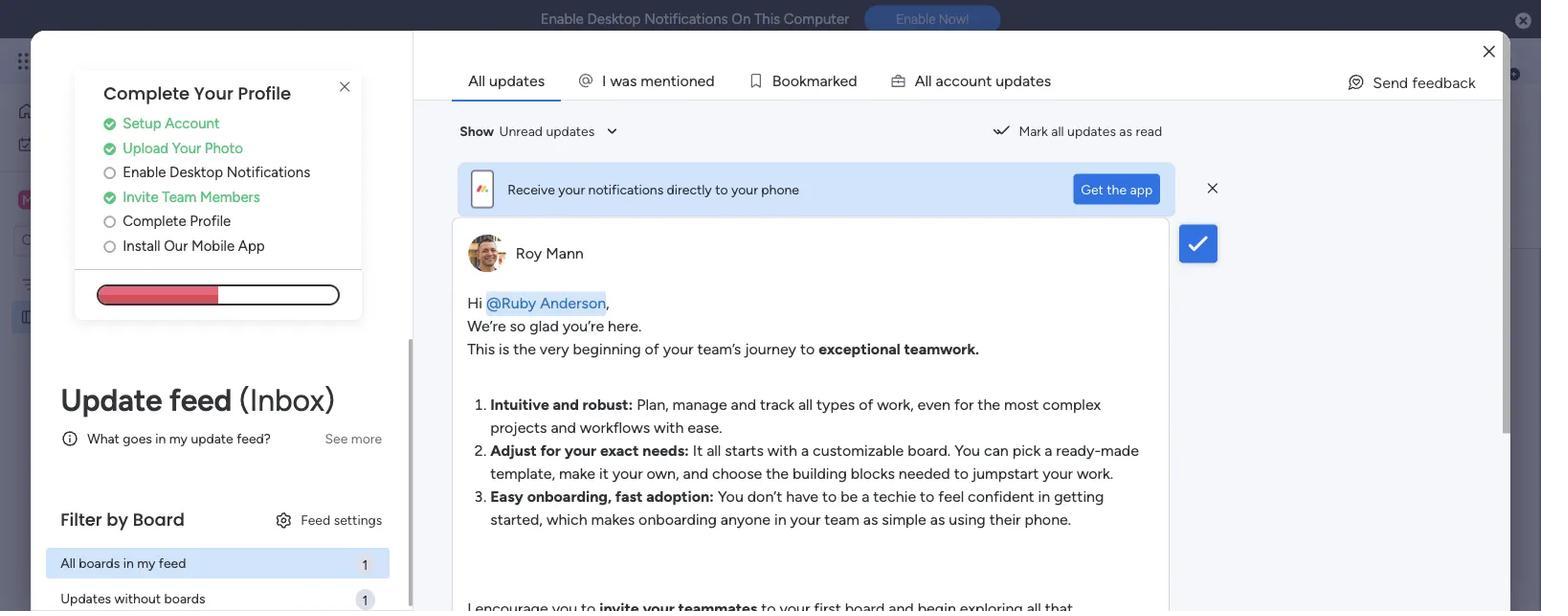 Task type: vqa. For each thing, say whether or not it's contained in the screenshot.
Notifications for Enable Desktop Notifications On This Computer
yes



Task type: describe. For each thing, give the bounding box(es) containing it.
don't
[[748, 487, 783, 506]]

see plans
[[335, 53, 393, 69]]

m for a
[[807, 71, 820, 90]]

being inside list box
[[137, 309, 170, 325]]

employee
[[866, 341, 932, 359]]

beginning
[[573, 340, 641, 358]]

workspace
[[81, 191, 157, 209]]

with inside it all starts with a customizable board. you can pick a ready-made template, make it your own, and choose the building blocks needed to jumpstart your work.
[[768, 441, 798, 460]]

,
[[606, 294, 610, 312]]

thank
[[636, 341, 676, 359]]

team
[[162, 188, 197, 205]]

check circle image for upload
[[104, 141, 116, 155]]

workspace selection element
[[18, 188, 160, 213]]

first
[[45, 276, 71, 293]]

on
[[972, 418, 990, 436]]

updates for show
[[546, 123, 595, 139]]

have inside "you don't have to be a techie to feel confident in getting started, which makes onboarding anyone in your team as simple as using their phone."
[[786, 487, 819, 506]]

a right the pick
[[1045, 441, 1053, 460]]

that
[[1098, 341, 1126, 359]]

workflows
[[580, 419, 650, 437]]

setup
[[123, 115, 161, 132]]

1 o from the left
[[680, 71, 689, 90]]

setup account
[[123, 115, 220, 132]]

teamwork.
[[905, 340, 980, 358]]

desktop for enable desktop notifications
[[170, 164, 223, 181]]

work.
[[1077, 464, 1114, 483]]

anderson
[[540, 294, 606, 312]]

complete profile
[[123, 212, 231, 230]]

employee inside form form
[[636, 296, 788, 339]]

get
[[1082, 181, 1104, 197]]

made
[[1101, 441, 1140, 460]]

and down intuitive and robust:
[[551, 419, 576, 437]]

1 for updates without boards
[[362, 592, 368, 608]]

send feedback button
[[1339, 67, 1484, 98]]

dapulse x slim image
[[333, 76, 356, 99]]

which
[[547, 510, 588, 529]]

simply
[[929, 360, 972, 379]]

as inside button
[[1120, 123, 1133, 139]]

photo
[[205, 139, 243, 156]]

for down that
[[1105, 360, 1124, 379]]

a right p
[[1023, 71, 1031, 90]]

own,
[[647, 464, 680, 483]]

home button
[[11, 96, 206, 126]]

1 c from the left
[[944, 71, 952, 90]]

3 t from the left
[[1031, 71, 1036, 90]]

mark all updates as read button
[[985, 116, 1170, 147]]

0 horizontal spatial survey
[[174, 309, 213, 325]]

enable for enable desktop notifications on this computer
[[541, 11, 584, 28]]

of inside hi @ruby anderson , we're so glad you're here. this is the very beginning of your team's journey to exceptional teamwork.
[[645, 340, 660, 358]]

b
[[773, 71, 782, 90]]

in up phone.
[[1039, 487, 1051, 506]]

monday
[[85, 50, 151, 72]]

2 c from the left
[[952, 71, 961, 90]]

for inside plan, manage and track all types of work, even for the most complex projects and workflows with ease.
[[955, 396, 974, 414]]

1 vertical spatial feed
[[159, 555, 186, 571]]

@ruby
[[486, 294, 537, 312]]

see for see more
[[325, 430, 348, 447]]

1 n from the left
[[662, 71, 671, 90]]

14. Anything you want to add? text field
[[635, 489, 1149, 610]]

anything you want to add? element
[[635, 453, 866, 475]]

1 e from the left
[[654, 71, 662, 90]]

main workspace
[[44, 191, 157, 209]]

3 n from the left
[[978, 71, 987, 90]]

adoption:
[[647, 487, 714, 506]]

i
[[677, 71, 680, 90]]

1 vertical spatial better
[[996, 437, 1038, 455]]

app
[[1131, 181, 1153, 197]]

p
[[1005, 71, 1014, 90]]

monday work management
[[85, 50, 298, 72]]

d for i w a s m e n t i o n e d
[[706, 71, 715, 90]]

form form
[[254, 249, 1540, 611]]

with these result, we hope to have a better pulse on wellness at our organization and bring your relevant programming to better support you.
[[636, 418, 1127, 455]]

journey
[[745, 340, 797, 358]]

notifications for enable desktop notifications
[[227, 164, 310, 181]]

tab list containing all updates
[[452, 61, 1503, 100]]

your for photo
[[172, 139, 201, 156]]

can inside thank you for participating in this employee wellbeing survey! know that you can fill out for the form using your name or simply write 'anonymous' for the first question if you prefer.
[[636, 360, 661, 379]]

m
[[22, 192, 33, 208]]

your inside "you don't have to be a techie to feel confident in getting started, which makes onboarding anyone in your team as simple as using their phone."
[[791, 510, 821, 529]]

1 horizontal spatial survey
[[616, 99, 716, 142]]

setup account link
[[104, 113, 362, 134]]

in down don't
[[775, 510, 787, 529]]

and left robust:
[[553, 396, 579, 414]]

1 t from the left
[[671, 71, 677, 90]]

hope
[[783, 418, 817, 436]]

1 horizontal spatial employee
[[291, 99, 439, 142]]

your for profile
[[194, 81, 234, 106]]

and up result,
[[731, 396, 757, 414]]

plans
[[361, 53, 393, 69]]

upload your photo link
[[104, 137, 362, 159]]

adjust for your exact needs:
[[491, 441, 689, 460]]

all for all boards in my feed
[[61, 555, 76, 571]]

workspace image
[[18, 189, 37, 210]]

form
[[760, 360, 792, 379]]

your right receive
[[559, 181, 585, 197]]

bring
[[753, 437, 788, 455]]

my work
[[42, 136, 93, 152]]

circle o image for install
[[104, 239, 116, 253]]

a down hope
[[802, 441, 809, 460]]

add view image
[[437, 158, 445, 172]]

circle o image for enable
[[104, 165, 116, 180]]

i
[[602, 71, 607, 90]]

a right the i
[[622, 71, 630, 90]]

to left the be
[[823, 487, 837, 506]]

all for all updates
[[469, 71, 486, 90]]

mark
[[1019, 123, 1049, 139]]

your left phone at the top of the page
[[732, 181, 758, 197]]

update
[[61, 381, 162, 418]]

you inside it all starts with a customizable board. you can pick a ready-made template, make it your own, and choose the building blocks needed to jumpstart your work.
[[955, 441, 981, 460]]

1 l from the left
[[926, 71, 929, 90]]

0 vertical spatial better
[[887, 418, 929, 436]]

a right b
[[820, 71, 828, 90]]

you inside "you don't have to be a techie to feel confident in getting started, which makes onboarding anyone in your team as simple as using their phone."
[[718, 487, 744, 506]]

wellbeing
[[796, 296, 950, 339]]

form
[[380, 157, 411, 173]]

track
[[760, 396, 795, 414]]

to down types
[[821, 418, 836, 436]]

2 d from the left
[[849, 71, 858, 90]]

is
[[499, 340, 510, 358]]

most
[[1005, 396, 1039, 414]]

to down needed
[[920, 487, 935, 506]]

work,
[[877, 396, 914, 414]]

you inside 14. anything you want to add? group
[[732, 453, 761, 475]]

show unread updates
[[460, 123, 595, 139]]

hi
[[468, 294, 483, 312]]

1 vertical spatial board
[[133, 507, 185, 532]]

0 horizontal spatial updates
[[489, 71, 545, 90]]

w
[[610, 71, 622, 90]]

you don't have to be a techie to feel confident in getting started, which makes onboarding anyone in your team as simple as using their phone.
[[491, 487, 1105, 529]]

for up the make
[[541, 441, 561, 460]]

enable now! button
[[865, 5, 1001, 34]]

the inside button
[[1107, 181, 1127, 197]]

complete your profile
[[104, 81, 291, 106]]

dapulse integrations image
[[1148, 158, 1162, 172]]

get the app
[[1082, 181, 1153, 197]]

the inside it all starts with a customizable board. you can pick a ready-made template, make it your own, and choose the building blocks needed to jumpstart your work.
[[766, 464, 789, 483]]

0 horizontal spatial as
[[864, 510, 879, 529]]

2 s from the left
[[1045, 71, 1052, 90]]

to right "directly"
[[716, 181, 728, 197]]

ready-
[[1057, 441, 1101, 460]]

here.
[[608, 317, 642, 335]]

1 u from the left
[[969, 71, 978, 90]]

mann
[[546, 244, 584, 262]]

our
[[1072, 418, 1094, 436]]

1 k from the left
[[800, 71, 807, 90]]

know
[[1056, 341, 1094, 359]]

with
[[636, 418, 668, 436]]

(inbox)
[[239, 381, 335, 418]]

collapse board header image
[[1493, 157, 1508, 172]]

employee inside list box
[[45, 309, 104, 325]]

'anonymous'
[[1014, 360, 1101, 379]]

onboarding,
[[527, 487, 612, 506]]

complete for complete your profile
[[104, 81, 190, 106]]

0 vertical spatial being
[[523, 99, 609, 142]]

to down on
[[978, 437, 992, 455]]

your inside hi @ruby anderson , we're so glad you're here. this is the very beginning of your team's journey to exceptional teamwork.
[[663, 340, 694, 358]]

dapulse close image
[[1516, 11, 1532, 31]]

14. anything you want to add? group
[[635, 439, 1149, 611]]



Task type: locate. For each thing, give the bounding box(es) containing it.
1 horizontal spatial can
[[984, 441, 1009, 460]]

in up updates without boards
[[123, 555, 134, 571]]

enable desktop notifications on this computer
[[541, 11, 850, 28]]

update feed (inbox)
[[61, 381, 335, 418]]

complete up install
[[123, 212, 186, 230]]

2 l from the left
[[929, 71, 932, 90]]

boards up updates
[[79, 555, 120, 571]]

ruby anderson image
[[1488, 46, 1519, 77]]

using inside thank you for participating in this employee wellbeing survey! know that you can fill out for the form using your name or simply write 'anonymous' for the first question if you prefer.
[[796, 360, 833, 379]]

see more
[[325, 430, 382, 447]]

desktop for enable desktop notifications on this computer
[[588, 11, 641, 28]]

your down support
[[1043, 464, 1074, 483]]

a inside "with these result, we hope to have a better pulse on wellness at our organization and bring your relevant programming to better support you."
[[875, 418, 883, 436]]

updates left the read
[[1068, 123, 1117, 139]]

1 horizontal spatial employee well-being survey
[[291, 99, 716, 142]]

1 vertical spatial your
[[172, 139, 201, 156]]

check circle image
[[104, 117, 116, 131], [104, 141, 116, 155], [104, 190, 116, 204]]

can up jumpstart at the right bottom of the page
[[984, 441, 1009, 460]]

0 vertical spatial all
[[469, 71, 486, 90]]

1
[[362, 556, 368, 573], [362, 592, 368, 608]]

2 horizontal spatial enable
[[897, 11, 936, 27]]

2 1 from the top
[[362, 592, 368, 608]]

0 horizontal spatial have
[[786, 487, 819, 506]]

1 horizontal spatial d
[[849, 71, 858, 90]]

c
[[944, 71, 952, 90], [952, 71, 961, 90]]

a inside "you don't have to be a techie to feel confident in getting started, which makes onboarding anyone in your team as simple as using their phone."
[[862, 487, 870, 506]]

o right b
[[791, 71, 800, 90]]

phone
[[762, 181, 800, 197]]

1 horizontal spatial profile
[[238, 81, 291, 106]]

your left team
[[791, 510, 821, 529]]

0 vertical spatial 1
[[362, 556, 368, 573]]

0 vertical spatial well-
[[447, 99, 523, 142]]

Employee well-being survey field
[[286, 99, 721, 142]]

1 horizontal spatial by
[[448, 207, 465, 225]]

0 horizontal spatial being
[[137, 309, 170, 325]]

receive
[[508, 181, 555, 197]]

0 vertical spatial feed
[[169, 381, 232, 418]]

my up without
[[137, 555, 155, 571]]

using up prefer.
[[796, 360, 833, 379]]

the inside plan, manage and track all types of work, even for the most complex projects and workflows with ease.
[[978, 396, 1001, 414]]

tab list
[[452, 61, 1503, 100]]

enable
[[541, 11, 584, 28], [897, 11, 936, 27], [123, 164, 166, 181]]

all inside "all updates" link
[[469, 71, 486, 90]]

profile up mobile at the top
[[190, 212, 231, 230]]

2 horizontal spatial all
[[1052, 123, 1065, 139]]

updates right the unread
[[546, 123, 595, 139]]

and down it
[[683, 464, 709, 483]]

name
[[870, 360, 908, 379]]

notifications left on
[[645, 11, 728, 28]]

1 horizontal spatial board
[[133, 507, 185, 532]]

check circle image left setup
[[104, 117, 116, 131]]

public board image
[[20, 308, 38, 326]]

using inside "you don't have to be a techie to feel confident in getting started, which makes onboarding anyone in your team as simple as using their phone."
[[949, 510, 986, 529]]

employee down dapulse x slim icon
[[291, 99, 439, 142]]

1 horizontal spatial my
[[169, 430, 188, 447]]

your down hope
[[792, 437, 821, 455]]

in inside thank you for participating in this employee wellbeing survey! know that you can fill out for the form using your name or simply write 'anonymous' for the first question if you prefer.
[[821, 341, 833, 359]]

1 horizontal spatial as
[[931, 510, 946, 529]]

using
[[796, 360, 833, 379], [949, 510, 986, 529]]

0 vertical spatial of
[[645, 340, 660, 358]]

invite team members
[[123, 188, 260, 205]]

0 horizontal spatial profile
[[190, 212, 231, 230]]

jumpstart
[[973, 464, 1039, 483]]

0 horizontal spatial enable
[[123, 164, 166, 181]]

l down enable now! button
[[926, 71, 929, 90]]

notifications
[[645, 11, 728, 28], [227, 164, 310, 181]]

my left update on the left bottom of the page
[[169, 430, 188, 447]]

0 vertical spatial all
[[1052, 123, 1065, 139]]

circle o image up main workspace
[[104, 165, 116, 180]]

even
[[918, 396, 951, 414]]

1 horizontal spatial updates
[[546, 123, 595, 139]]

1 vertical spatial being
[[137, 309, 170, 325]]

check circle image for setup
[[104, 117, 116, 131]]

this left is
[[468, 340, 495, 358]]

invite team members link
[[104, 186, 362, 208]]

0 vertical spatial my
[[169, 430, 188, 447]]

powered
[[384, 207, 444, 225]]

1 horizontal spatial using
[[949, 510, 986, 529]]

l right 'a'
[[929, 71, 932, 90]]

all inside it all starts with a customizable board. you can pick a ready-made template, make it your own, and choose the building blocks needed to jumpstart your work.
[[707, 441, 721, 460]]

intuitive and robust:
[[491, 396, 633, 414]]

0 vertical spatial notifications
[[645, 11, 728, 28]]

computer
[[784, 11, 850, 28]]

integrate
[[1170, 157, 1225, 173]]

all right mark
[[1052, 123, 1065, 139]]

2 check circle image from the top
[[104, 141, 116, 155]]

0 horizontal spatial well-
[[108, 309, 137, 325]]

o down enable desktop notifications on this computer
[[680, 71, 689, 90]]

0 vertical spatial with
[[654, 419, 684, 437]]

template,
[[491, 464, 556, 483]]

1 vertical spatial with
[[768, 441, 798, 460]]

update
[[191, 430, 233, 447]]

2 vertical spatial all
[[707, 441, 721, 460]]

0 horizontal spatial boards
[[79, 555, 120, 571]]

2 o from the left
[[782, 71, 791, 90]]

@ruby anderson link
[[486, 290, 606, 316]]

3 d from the left
[[1014, 71, 1023, 90]]

enable left now!
[[897, 11, 936, 27]]

3 o from the left
[[791, 71, 800, 90]]

better down "work,"
[[887, 418, 929, 436]]

and down result,
[[724, 437, 749, 455]]

have inside "with these result, we hope to have a better pulse on wellness at our organization and bring your relevant programming to better support you."
[[839, 418, 871, 436]]

anyone
[[721, 510, 771, 529]]

0 vertical spatial survey
[[616, 99, 716, 142]]

my
[[42, 136, 61, 152]]

all for updates
[[1052, 123, 1065, 139]]

all right it
[[707, 441, 721, 460]]

all up hope
[[799, 396, 813, 414]]

select product image
[[17, 52, 36, 71]]

app
[[238, 237, 265, 254]]

your inside thank you for participating in this employee wellbeing survey! know that you can fill out for the form using your name or simply write 'anonymous' for the first question if you prefer.
[[836, 360, 866, 379]]

the inside hi @ruby anderson , we're so glad you're here. this is the very beginning of your team's journey to exceptional teamwork.
[[514, 340, 536, 358]]

1 horizontal spatial work
[[155, 50, 189, 72]]

your down "account"
[[172, 139, 201, 156]]

2 k from the left
[[833, 71, 840, 90]]

desktop
[[588, 11, 641, 28], [170, 164, 223, 181]]

survey down install our mobile app at top left
[[174, 309, 213, 325]]

employee well-being survey down "all updates" link
[[291, 99, 716, 142]]

feed up without
[[159, 555, 186, 571]]

1 for all boards in my feed
[[362, 556, 368, 573]]

mobile
[[192, 237, 235, 254]]

1 vertical spatial complete
[[123, 212, 186, 230]]

with inside plan, manage and track all types of work, even for the most complex projects and workflows with ease.
[[654, 419, 684, 437]]

support
[[1042, 437, 1095, 455]]

e left i
[[654, 71, 662, 90]]

enable desktop notifications
[[123, 164, 310, 181]]

1 horizontal spatial with
[[768, 441, 798, 460]]

1 d from the left
[[706, 71, 715, 90]]

exact
[[600, 441, 639, 460]]

see plans button
[[309, 47, 401, 76]]

in right goes
[[155, 430, 166, 447]]

needs:
[[643, 441, 689, 460]]

feed settings button
[[266, 505, 390, 535]]

2 horizontal spatial n
[[978, 71, 987, 90]]

with down we
[[768, 441, 798, 460]]

1 vertical spatial can
[[984, 441, 1009, 460]]

1 vertical spatial this
[[468, 340, 495, 358]]

d for a l l a c c o u n t u p d a t e s
[[1014, 71, 1023, 90]]

2 horizontal spatial d
[[1014, 71, 1023, 90]]

getting
[[1055, 487, 1105, 506]]

1 horizontal spatial boards
[[164, 590, 205, 607]]

to inside hi @ruby anderson , we're so glad you're here. this is the very beginning of your team's journey to exceptional teamwork.
[[801, 340, 815, 358]]

circle o image inside enable desktop notifications link
[[104, 165, 116, 180]]

check circle image for invite
[[104, 190, 116, 204]]

m left r
[[807, 71, 820, 90]]

0 horizontal spatial k
[[800, 71, 807, 90]]

this right on
[[755, 11, 781, 28]]

0 horizontal spatial my
[[137, 555, 155, 571]]

updates inside button
[[1068, 123, 1117, 139]]

your
[[194, 81, 234, 106], [172, 139, 201, 156]]

question
[[667, 379, 726, 398]]

read
[[1136, 123, 1163, 139]]

their
[[990, 510, 1021, 529]]

1 vertical spatial my
[[137, 555, 155, 571]]

updates without boards
[[61, 590, 205, 607]]

1 vertical spatial work
[[64, 136, 93, 152]]

check circle image up circle o image
[[104, 190, 116, 204]]

your inside "with these result, we hope to have a better pulse on wellness at our organization and bring your relevant programming to better support you."
[[792, 437, 821, 455]]

as right team
[[864, 510, 879, 529]]

4 e from the left
[[1036, 71, 1045, 90]]

work for my
[[64, 136, 93, 152]]

roy
[[516, 244, 543, 262]]

3 check circle image from the top
[[104, 190, 116, 204]]

circle o image down circle o image
[[104, 239, 116, 253]]

workforms logo image
[[473, 201, 581, 231]]

0 vertical spatial can
[[636, 360, 661, 379]]

0 horizontal spatial n
[[662, 71, 671, 90]]

e right p
[[1036, 71, 1045, 90]]

1 circle o image from the top
[[104, 165, 116, 180]]

want
[[765, 453, 803, 475]]

2 e from the left
[[698, 71, 706, 90]]

profile
[[238, 81, 291, 106], [190, 212, 231, 230]]

n left p
[[978, 71, 987, 90]]

1 s from the left
[[630, 71, 637, 90]]

0 vertical spatial check circle image
[[104, 117, 116, 131]]

by right filter
[[107, 507, 128, 532]]

for down the team's
[[711, 360, 730, 379]]

to right want
[[807, 453, 823, 475]]

1 vertical spatial boards
[[164, 590, 205, 607]]

techie
[[874, 487, 917, 506]]

starts
[[725, 441, 764, 460]]

it
[[600, 464, 609, 483]]

t right w
[[671, 71, 677, 90]]

all boards in my feed
[[61, 555, 186, 571]]

phone.
[[1025, 510, 1072, 529]]

can inside it all starts with a customizable board. you can pick a ready-made template, make it your own, and choose the building blocks needed to jumpstart your work.
[[984, 441, 1009, 460]]

add?
[[827, 453, 866, 475]]

t left p
[[987, 71, 992, 90]]

o left p
[[961, 71, 969, 90]]

members
[[200, 188, 260, 205]]

0 vertical spatial your
[[194, 81, 234, 106]]

check circle image inside 'setup account' link
[[104, 117, 116, 131]]

profile down management at the left
[[238, 81, 291, 106]]

1 horizontal spatial notifications
[[645, 11, 728, 28]]

dapulse x slim image
[[1208, 180, 1218, 197]]

building
[[793, 464, 847, 483]]

option
[[0, 267, 244, 271]]

1 horizontal spatial well-
[[447, 99, 523, 142]]

my for feed
[[137, 555, 155, 571]]

enable for enable desktop notifications
[[123, 164, 166, 181]]

3 e from the left
[[840, 71, 849, 90]]

see inside button
[[335, 53, 358, 69]]

close image
[[1484, 45, 1496, 59]]

work
[[155, 50, 189, 72], [64, 136, 93, 152]]

2 m from the left
[[807, 71, 820, 90]]

you down choose
[[718, 487, 744, 506]]

a right 'a'
[[936, 71, 944, 90]]

d right i
[[706, 71, 715, 90]]

see inside button
[[325, 430, 348, 447]]

0 horizontal spatial you
[[718, 487, 744, 506]]

0 horizontal spatial can
[[636, 360, 661, 379]]

1 1 from the top
[[362, 556, 368, 573]]

work inside button
[[64, 136, 93, 152]]

complete for complete profile
[[123, 212, 186, 230]]

s
[[630, 71, 637, 90], [1045, 71, 1052, 90]]

this inside hi @ruby anderson , we're so glad you're here. this is the very beginning of your team's journey to exceptional teamwork.
[[468, 340, 495, 358]]

0 vertical spatial this
[[755, 11, 781, 28]]

complete profile link
[[104, 210, 362, 232]]

so
[[510, 317, 526, 335]]

being down install
[[137, 309, 170, 325]]

pick
[[1013, 441, 1041, 460]]

2 horizontal spatial employee
[[636, 296, 788, 339]]

circle o image
[[104, 214, 116, 229]]

s right p
[[1045, 71, 1052, 90]]

1 horizontal spatial being
[[523, 99, 609, 142]]

a down "work,"
[[875, 418, 883, 436]]

to inside it all starts with a customizable board. you can pick a ready-made template, make it your own, and choose the building blocks needed to jumpstart your work.
[[954, 464, 969, 483]]

u left p
[[969, 71, 978, 90]]

see for see plans
[[335, 53, 358, 69]]

your up the make
[[565, 441, 597, 460]]

Search in workspace field
[[40, 230, 160, 252]]

1 vertical spatial employee well-being survey
[[45, 309, 213, 325]]

boards
[[79, 555, 120, 571], [164, 590, 205, 607]]

manage
[[673, 396, 727, 414]]

0 vertical spatial boards
[[79, 555, 120, 571]]

or
[[911, 360, 925, 379]]

0 vertical spatial desktop
[[588, 11, 641, 28]]

all inside mark all updates as read button
[[1052, 123, 1065, 139]]

1 horizontal spatial u
[[996, 71, 1005, 90]]

for up question
[[709, 341, 728, 359]]

0 vertical spatial you
[[955, 441, 981, 460]]

all updates link
[[453, 62, 560, 99]]

roy mann
[[516, 244, 584, 262]]

1 horizontal spatial all
[[469, 71, 486, 90]]

1 vertical spatial see
[[325, 430, 348, 447]]

see
[[335, 53, 358, 69], [325, 430, 348, 447]]

all for starts
[[707, 441, 721, 460]]

complete up setup
[[104, 81, 190, 106]]

circle o image
[[104, 165, 116, 180], [104, 239, 116, 253]]

r
[[828, 71, 833, 90]]

and inside it all starts with a customizable board. you can pick a ready-made template, make it your own, and choose the building blocks needed to jumpstart your work.
[[683, 464, 709, 483]]

check circle image left upload
[[104, 141, 116, 155]]

by for powered
[[448, 207, 465, 225]]

0 horizontal spatial with
[[654, 419, 684, 437]]

o left r
[[782, 71, 791, 90]]

board up all boards in my feed
[[133, 507, 185, 532]]

updates
[[489, 71, 545, 90], [546, 123, 595, 139], [1068, 123, 1117, 139]]

to inside group
[[807, 453, 823, 475]]

2 circle o image from the top
[[104, 239, 116, 253]]

to up feel
[[954, 464, 969, 483]]

employee up the team's
[[636, 296, 788, 339]]

survey
[[958, 296, 1063, 339]]

m for e
[[641, 71, 654, 90]]

your down "this"
[[836, 360, 866, 379]]

check circle image inside the upload your photo 'link'
[[104, 141, 116, 155]]

0 vertical spatial have
[[839, 418, 871, 436]]

a right the be
[[862, 487, 870, 506]]

0 vertical spatial profile
[[238, 81, 291, 106]]

glad
[[530, 317, 559, 335]]

updates for mark
[[1068, 123, 1117, 139]]

1 vertical spatial have
[[786, 487, 819, 506]]

notifications for enable desktop notifications on this computer
[[645, 11, 728, 28]]

my for update
[[169, 430, 188, 447]]

s right w
[[630, 71, 637, 90]]

0 horizontal spatial all
[[707, 441, 721, 460]]

1 vertical spatial all
[[799, 396, 813, 414]]

1 horizontal spatial you
[[955, 441, 981, 460]]

well-
[[447, 99, 523, 142], [108, 309, 137, 325]]

enable up all updates
[[541, 11, 584, 28]]

by right powered
[[448, 207, 465, 225]]

check circle image inside 'invite team members' link
[[104, 190, 116, 204]]

1 horizontal spatial desktop
[[588, 11, 641, 28]]

get the app button
[[1074, 174, 1161, 204]]

2 vertical spatial check circle image
[[104, 190, 116, 204]]

complex
[[1043, 396, 1101, 414]]

plan, manage and track all types of work, even for the most complex projects and workflows with ease.
[[491, 396, 1101, 437]]

2 u from the left
[[996, 71, 1005, 90]]

types
[[817, 396, 855, 414]]

t
[[671, 71, 677, 90], [987, 71, 992, 90], [1031, 71, 1036, 90]]

all up employee well-being survey field
[[469, 71, 486, 90]]

1 vertical spatial notifications
[[227, 164, 310, 181]]

have down building
[[786, 487, 819, 506]]

your inside 'link'
[[172, 139, 201, 156]]

4 o from the left
[[961, 71, 969, 90]]

e right i
[[698, 71, 706, 90]]

desktop up w
[[588, 11, 641, 28]]

all inside plan, manage and track all types of work, even for the most complex projects and workflows with ease.
[[799, 396, 813, 414]]

1 horizontal spatial enable
[[541, 11, 584, 28]]

0 horizontal spatial desktop
[[170, 164, 223, 181]]

0 horizontal spatial better
[[887, 418, 929, 436]]

e right r
[[840, 71, 849, 90]]

2 t from the left
[[987, 71, 992, 90]]

filter
[[61, 507, 102, 532]]

circle o image inside install our mobile app link
[[104, 239, 116, 253]]

employee well-being survey down first board
[[45, 309, 213, 325]]

1 m from the left
[[641, 71, 654, 90]]

1 horizontal spatial s
[[1045, 71, 1052, 90]]

employee down first board
[[45, 309, 104, 325]]

employee well-being survey inside list box
[[45, 309, 213, 325]]

0 vertical spatial employee well-being survey
[[291, 99, 716, 142]]

1 horizontal spatial have
[[839, 418, 871, 436]]

1 horizontal spatial all
[[799, 396, 813, 414]]

0 horizontal spatial employee well-being survey
[[45, 309, 213, 325]]

feed up update on the left bottom of the page
[[169, 381, 232, 418]]

list box
[[0, 264, 244, 592]]

your up 'setup account' link on the left of page
[[194, 81, 234, 106]]

1 horizontal spatial m
[[807, 71, 820, 90]]

updates up employee well-being survey field
[[489, 71, 545, 90]]

m left i
[[641, 71, 654, 90]]

being down the i
[[523, 99, 609, 142]]

work for monday
[[155, 50, 189, 72]]

your up fast
[[613, 464, 643, 483]]

by for filter
[[107, 507, 128, 532]]

2 horizontal spatial as
[[1120, 123, 1133, 139]]

enable desktop notifications link
[[104, 162, 362, 183]]

1 horizontal spatial better
[[996, 437, 1038, 455]]

notifications
[[589, 181, 664, 197]]

enable for enable now!
[[897, 11, 936, 27]]

of inside plan, manage and track all types of work, even for the most complex projects and workflows with ease.
[[859, 396, 874, 414]]

and inside "with these result, we hope to have a better pulse on wellness at our organization and bring your relevant programming to better support you."
[[724, 437, 749, 455]]

list box containing first board
[[0, 264, 244, 592]]

0 horizontal spatial work
[[64, 136, 93, 152]]

0 vertical spatial by
[[448, 207, 465, 225]]

1 vertical spatial all
[[61, 555, 76, 571]]

receive your notifications directly to your phone
[[508, 181, 800, 197]]

enable inside button
[[897, 11, 936, 27]]

d right r
[[849, 71, 858, 90]]

desktop up "invite team members"
[[170, 164, 223, 181]]

0 horizontal spatial board
[[75, 276, 110, 293]]

n
[[662, 71, 671, 90], [689, 71, 698, 90], [978, 71, 987, 90]]

2 horizontal spatial t
[[1031, 71, 1036, 90]]

now!
[[939, 11, 970, 27]]

without
[[115, 590, 161, 607]]

1 vertical spatial well-
[[108, 309, 137, 325]]

n right i
[[689, 71, 698, 90]]

d
[[706, 71, 715, 90], [849, 71, 858, 90], [1014, 71, 1023, 90]]

t right p
[[1031, 71, 1036, 90]]

robust:
[[583, 396, 633, 414]]

my work button
[[11, 129, 206, 159]]

1 vertical spatial profile
[[190, 212, 231, 230]]

filter by board
[[61, 507, 185, 532]]

feed?
[[237, 430, 271, 447]]

0 horizontal spatial by
[[107, 507, 128, 532]]

you.
[[1099, 437, 1127, 455]]

of up first
[[645, 340, 660, 358]]

more
[[351, 430, 382, 447]]

all up updates
[[61, 555, 76, 571]]

1 horizontal spatial t
[[987, 71, 992, 90]]

1 horizontal spatial this
[[755, 11, 781, 28]]

2 n from the left
[[689, 71, 698, 90]]

1 horizontal spatial n
[[689, 71, 698, 90]]

1 check circle image from the top
[[104, 117, 116, 131]]

0 horizontal spatial employee
[[45, 309, 104, 325]]



